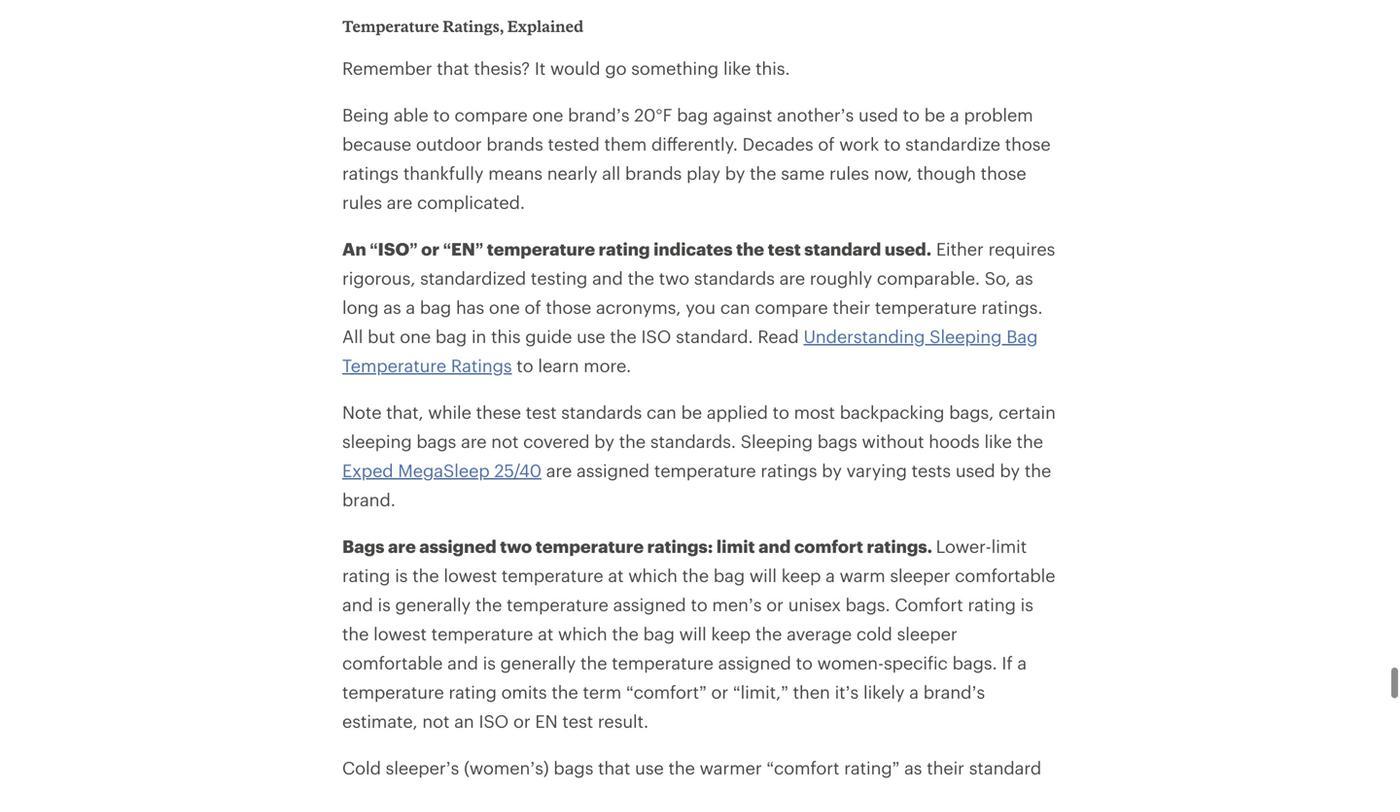 Task type: vqa. For each thing, say whether or not it's contained in the screenshot.
durability.
no



Task type: locate. For each thing, give the bounding box(es) containing it.
1 vertical spatial lowest
[[374, 624, 427, 645]]

remember that thesis? it would go something like this.
[[342, 58, 790, 78]]

bags
[[417, 432, 457, 452], [818, 432, 858, 452], [554, 758, 594, 779]]

0 horizontal spatial will
[[342, 788, 370, 791]]

0 horizontal spatial ratings
[[342, 163, 399, 183]]

or right 'men's'
[[767, 595, 784, 615]]

1 vertical spatial which
[[558, 624, 608, 645]]

0 vertical spatial as
[[1016, 268, 1034, 289]]

and up an
[[448, 653, 479, 674]]

bags down the most
[[818, 432, 858, 452]]

are left roughly
[[780, 268, 806, 289]]

2 horizontal spatial test
[[768, 239, 801, 259]]

at down "bags are assigned two temperature ratings: limit and comfort ratings."
[[608, 566, 624, 586]]

"comfort"
[[626, 683, 707, 703]]

play
[[687, 163, 721, 183]]

test inside note that, while these test standards can be applied to most backpacking bags, certain sleeping bags are not covered by the standards. sleeping bags without hoods like the exped megasleep 25/40
[[526, 402, 557, 423]]

1 horizontal spatial one
[[489, 297, 520, 318]]

0 horizontal spatial comfortable
[[342, 653, 443, 674]]

compare up 'read' on the right top of the page
[[755, 297, 828, 318]]

the inside the are assigned temperature ratings by varying tests used by the brand.
[[1025, 461, 1052, 481]]

are
[[387, 192, 413, 213], [780, 268, 806, 289], [461, 432, 487, 452], [547, 461, 572, 481], [388, 537, 416, 557]]

1 horizontal spatial can
[[721, 297, 751, 318]]

0 vertical spatial two
[[659, 268, 690, 289]]

assigned
[[577, 461, 650, 481], [420, 537, 497, 557], [613, 595, 687, 615], [719, 653, 792, 674]]

1 horizontal spatial iso
[[642, 326, 672, 347]]

1 horizontal spatial bags.
[[905, 788, 950, 791]]

bags. left "if"
[[953, 653, 998, 674]]

used inside being able to compare one brand's 20°f bag against another's used to be a problem because outdoor brands tested them differently. decades of work to standardize those ratings thankfully means nearly all brands play by the same rules now, though those rules are complicated.
[[859, 105, 899, 125]]

exped megasleep 25/40 link
[[342, 461, 542, 481]]

of down another's at the top
[[819, 134, 835, 154]]

0 vertical spatial one
[[533, 105, 564, 125]]

by left 'varying'
[[822, 461, 842, 481]]

which
[[629, 566, 678, 586], [558, 624, 608, 645]]

by right 'covered'
[[595, 432, 615, 452]]

2 vertical spatial will
[[342, 788, 370, 791]]

inevitably
[[374, 788, 454, 791]]

rigorous,
[[342, 268, 416, 289]]

standardize
[[906, 134, 1001, 154]]

then
[[793, 683, 831, 703]]

result.
[[598, 712, 649, 732]]

0 horizontal spatial compare
[[455, 105, 528, 125]]

and down an "iso" or "en" temperature rating indicates the test standard used.
[[593, 268, 623, 289]]

sleeper up the comfort
[[891, 566, 951, 586]]

1 vertical spatial ratings.
[[867, 537, 933, 557]]

those
[[1006, 134, 1051, 154], [981, 163, 1027, 183], [546, 297, 592, 318]]

rating"
[[845, 758, 900, 779]]

2 horizontal spatial one
[[533, 105, 564, 125]]

used down hoods
[[956, 461, 996, 481]]

generally
[[395, 595, 471, 615], [501, 653, 576, 674]]

bags. up the "cold"
[[846, 595, 891, 615]]

0 vertical spatial bags.
[[846, 595, 891, 615]]

one up tested
[[533, 105, 564, 125]]

something
[[632, 58, 719, 78]]

at
[[608, 566, 624, 586], [538, 624, 554, 645]]

the
[[750, 163, 777, 183], [736, 239, 765, 259], [628, 268, 655, 289], [610, 326, 637, 347], [619, 432, 646, 452], [1017, 432, 1044, 452], [1025, 461, 1052, 481], [413, 566, 439, 586], [683, 566, 709, 586], [476, 595, 502, 615], [342, 624, 369, 645], [612, 624, 639, 645], [756, 624, 782, 645], [581, 653, 607, 674], [552, 683, 579, 703], [669, 758, 695, 779], [590, 788, 616, 791]]

0 vertical spatial not
[[492, 432, 519, 452]]

will up 'men's'
[[750, 566, 777, 586]]

iso inside either requires rigorous, standardized testing and the two standards are roughly comparable. so, as long as a bag has one of those acronyms, you can compare their temperature ratings. all but one bag in this guide use the iso standard. read
[[642, 326, 672, 347]]

an
[[342, 239, 366, 259]]

1 horizontal spatial sleeping
[[930, 326, 1002, 347]]

1 horizontal spatial standards
[[695, 268, 775, 289]]

not inside note that, while these test standards can be applied to most backpacking bags, certain sleeping bags are not covered by the standards. sleeping bags without hoods like the exped megasleep 25/40
[[492, 432, 519, 452]]

2 vertical spatial test
[[563, 712, 594, 732]]

by right play
[[725, 163, 746, 183]]

are assigned temperature ratings by varying tests used by the brand.
[[342, 461, 1052, 510]]

20°f
[[635, 105, 673, 125]]

1 vertical spatial at
[[538, 624, 554, 645]]

temperature
[[342, 17, 439, 36], [342, 356, 447, 376]]

temperature inside understanding sleeping bag temperature ratings
[[342, 356, 447, 376]]

1 vertical spatial of
[[525, 297, 541, 318]]

assigned up "limit,"
[[719, 653, 792, 674]]

can
[[721, 297, 751, 318], [647, 402, 677, 423]]

1 horizontal spatial warm
[[840, 566, 886, 586]]

bag up differently.
[[677, 105, 709, 125]]

bag left "in"
[[436, 326, 467, 347]]

brand's down specific at the bottom of the page
[[924, 683, 986, 703]]

sleeper down the comfort
[[898, 624, 958, 645]]

ratings. inside either requires rigorous, standardized testing and the two standards are roughly comparable. so, as long as a bag has one of those acronyms, you can compare their temperature ratings. all but one bag in this guide use the iso standard. read
[[982, 297, 1043, 318]]

be
[[925, 105, 946, 125], [682, 402, 702, 423], [458, 788, 479, 791]]

keep up 'unisex'
[[782, 566, 821, 586]]

keep
[[782, 566, 821, 586], [712, 624, 751, 645]]

it
[[535, 58, 546, 78], [955, 788, 966, 791]]

rules down "work"
[[830, 163, 870, 183]]

as right so,
[[1016, 268, 1034, 289]]

requires
[[989, 239, 1056, 259]]

0 vertical spatial ratings.
[[982, 297, 1043, 318]]

1 horizontal spatial two
[[659, 268, 690, 289]]

0 vertical spatial those
[[1006, 134, 1051, 154]]

all
[[602, 163, 621, 183]]

by
[[725, 163, 746, 183], [595, 432, 615, 452], [822, 461, 842, 481], [1000, 461, 1021, 481]]

1 horizontal spatial standard
[[970, 758, 1042, 779]]

by down certain
[[1000, 461, 1021, 481]]

ratings
[[342, 163, 399, 183], [761, 461, 818, 481]]

2 vertical spatial as
[[905, 758, 923, 779]]

bags,
[[950, 402, 994, 423]]

1 horizontal spatial which
[[629, 566, 678, 586]]

0 vertical spatial lowest
[[444, 566, 497, 586]]

0 vertical spatial sleeping
[[930, 326, 1002, 347]]

go
[[605, 58, 627, 78]]

iso right an
[[479, 712, 509, 732]]

them
[[605, 134, 647, 154]]

can up standards.
[[647, 402, 677, 423]]

1 horizontal spatial test
[[563, 712, 594, 732]]

2 temperature from the top
[[342, 356, 447, 376]]

1 horizontal spatial bags
[[554, 758, 594, 779]]

1 vertical spatial sleeper's
[[762, 788, 835, 791]]

means
[[489, 163, 543, 183]]

comfort
[[895, 595, 964, 615]]

0 horizontal spatial warm
[[711, 788, 757, 791]]

bags up 'exped megasleep 25/40' link at the left of page
[[417, 432, 457, 452]]

are down 'covered'
[[547, 461, 572, 481]]

warmer
[[700, 758, 762, 779]]

0 horizontal spatial brands
[[487, 134, 544, 154]]

ratings down the most
[[761, 461, 818, 481]]

average
[[787, 624, 852, 645]]

a up standardize at the top right of page
[[950, 105, 960, 125]]

limit
[[717, 537, 755, 557], [992, 537, 1027, 557]]

test up 'covered'
[[526, 402, 557, 423]]

of inside being able to compare one brand's 20°f bag against another's used to be a problem because outdoor brands tested them differently. decades of work to standardize those ratings thankfully means nearly all brands play by the same rules now, though those rules are complicated.
[[819, 134, 835, 154]]

brand's
[[568, 105, 630, 125], [924, 683, 986, 703]]

of up guide
[[525, 297, 541, 318]]

megasleep
[[398, 461, 490, 481]]

though
[[917, 163, 977, 183]]

0 vertical spatial sleeper's
[[386, 758, 459, 779]]

0 vertical spatial comfortable
[[955, 566, 1056, 586]]

used up "work"
[[859, 105, 899, 125]]

1 horizontal spatial as
[[905, 758, 923, 779]]

1 horizontal spatial ratings
[[761, 461, 818, 481]]

omits
[[502, 683, 547, 703]]

1 horizontal spatial use
[[635, 758, 664, 779]]

all
[[342, 326, 363, 347]]

en
[[535, 712, 558, 732]]

1 horizontal spatial it
[[955, 788, 966, 791]]

to
[[433, 105, 450, 125], [903, 105, 920, 125], [884, 134, 901, 154], [517, 356, 534, 376], [773, 402, 790, 423], [691, 595, 708, 615], [796, 653, 813, 674]]

are right bags
[[388, 537, 416, 557]]

one up this
[[489, 297, 520, 318]]

1 vertical spatial compare
[[755, 297, 828, 318]]

0 horizontal spatial not
[[423, 712, 450, 732]]

explained
[[508, 17, 584, 36]]

use up more.
[[577, 326, 606, 347]]

1 vertical spatial bags.
[[953, 653, 998, 674]]

their right rating"
[[927, 758, 965, 779]]

0 vertical spatial warm
[[840, 566, 886, 586]]

to up standardize at the top right of page
[[903, 105, 920, 125]]

0 horizontal spatial one
[[400, 326, 431, 347]]

1 horizontal spatial used
[[956, 461, 996, 481]]

a down rigorous,
[[406, 297, 416, 318]]

by inside note that, while these test standards can be applied to most backpacking bags, certain sleeping bags are not covered by the standards. sleeping bags without hoods like the exped megasleep 25/40
[[595, 432, 615, 452]]

note that, while these test standards can be applied to most backpacking bags, certain sleeping bags are not covered by the standards. sleeping bags without hoods like the exped megasleep 25/40
[[342, 402, 1056, 481]]

are inside the are assigned temperature ratings by varying tests used by the brand.
[[547, 461, 572, 481]]

compare inside being able to compare one brand's 20°f bag against another's used to be a problem because outdoor brands tested them differently. decades of work to standardize those ratings thankfully means nearly all brands play by the same rules now, though those rules are complicated.
[[455, 105, 528, 125]]

1 horizontal spatial their
[[927, 758, 965, 779]]

sleeper's up inevitably
[[386, 758, 459, 779]]

warm down comfort
[[840, 566, 886, 586]]

ratings.
[[982, 297, 1043, 318], [867, 537, 933, 557]]

standards up you on the top of the page
[[695, 268, 775, 289]]

1 horizontal spatial limit
[[992, 537, 1027, 557]]

their down roughly
[[833, 297, 871, 318]]

without
[[862, 432, 925, 452]]

ratings,
[[443, 17, 504, 36]]

to left the most
[[773, 402, 790, 423]]

like
[[724, 58, 751, 78], [985, 432, 1013, 452]]

those down problem
[[1006, 134, 1051, 154]]

a inside being able to compare one brand's 20°f bag against another's used to be a problem because outdoor brands tested them differently. decades of work to standardize those ratings thankfully means nearly all brands play by the same rules now, though those rules are complicated.
[[950, 105, 960, 125]]

are down while
[[461, 432, 487, 452]]

compare down "thesis?"
[[455, 105, 528, 125]]

their
[[833, 297, 871, 318], [927, 758, 965, 779]]

to up now,
[[884, 134, 901, 154]]

that down result.
[[598, 758, 631, 779]]

1 vertical spatial brand's
[[924, 683, 986, 703]]

the inside being able to compare one brand's 20°f bag against another's used to be a problem because outdoor brands tested them differently. decades of work to standardize those ratings thankfully means nearly all brands play by the same rules now, though those rules are complicated.
[[750, 163, 777, 183]]

now,
[[874, 163, 913, 183]]

assigned inside the are assigned temperature ratings by varying tests used by the brand.
[[577, 461, 650, 481]]

two down 25/40
[[500, 537, 532, 557]]

0 vertical spatial like
[[724, 58, 751, 78]]

0 horizontal spatial as
[[384, 297, 401, 318]]

but
[[368, 326, 395, 347]]

of
[[819, 134, 835, 154], [525, 297, 541, 318]]

thesis?
[[474, 58, 530, 78]]

it left the would
[[535, 58, 546, 78]]

test
[[768, 239, 801, 259], [526, 402, 557, 423], [563, 712, 594, 732]]

rules up an
[[342, 192, 382, 213]]

0 horizontal spatial lowest
[[374, 624, 427, 645]]

ratings inside the are assigned temperature ratings by varying tests used by the brand.
[[761, 461, 818, 481]]

bags up than
[[554, 758, 594, 779]]

rules
[[830, 163, 870, 183], [342, 192, 382, 213]]

1 vertical spatial rules
[[342, 192, 382, 213]]

brands up the "means"
[[487, 134, 544, 154]]

standard
[[805, 239, 882, 259], [970, 758, 1042, 779]]

1 horizontal spatial brand's
[[924, 683, 986, 703]]

brands down them
[[625, 163, 682, 183]]

1 vertical spatial those
[[981, 163, 1027, 183]]

2 vertical spatial one
[[400, 326, 431, 347]]

sleeping inside understanding sleeping bag temperature ratings
[[930, 326, 1002, 347]]

brand's up tested
[[568, 105, 630, 125]]

that down temperature ratings, explained
[[437, 58, 469, 78]]

use up equivalent
[[635, 758, 664, 779]]

those down testing in the top left of the page
[[546, 297, 592, 318]]

0 horizontal spatial bags.
[[846, 595, 891, 615]]

2 vertical spatial those
[[546, 297, 592, 318]]

1 vertical spatial their
[[927, 758, 965, 779]]

0 vertical spatial compare
[[455, 105, 528, 125]]

0 vertical spatial which
[[629, 566, 678, 586]]

1 vertical spatial iso
[[479, 712, 509, 732]]

bag
[[677, 105, 709, 125], [420, 297, 452, 318], [436, 326, 467, 347], [714, 566, 745, 586], [644, 624, 675, 645]]

be down the (women's)
[[458, 788, 479, 791]]

0 horizontal spatial keep
[[712, 624, 751, 645]]

1 vertical spatial like
[[985, 432, 1013, 452]]

bags.
[[846, 595, 891, 615], [953, 653, 998, 674], [905, 788, 950, 791]]

1 horizontal spatial keep
[[782, 566, 821, 586]]

1 horizontal spatial of
[[819, 134, 835, 154]]

cold
[[857, 624, 893, 645]]

not left an
[[423, 712, 450, 732]]

1 vertical spatial warm
[[711, 788, 757, 791]]

this
[[491, 326, 521, 347]]

one inside being able to compare one brand's 20°f bag against another's used to be a problem because outdoor brands tested them differently. decades of work to standardize those ratings thankfully means nearly all brands play by the same rules now, though those rules are complicated.
[[533, 105, 564, 125]]

limit inside lower-limit rating is the lowest temperature at which the bag will keep a warm sleeper comfortable and is generally the temperature assigned to men's or unisex bags. comfort rating is the lowest temperature at which the bag will keep the average cold sleeper comfortable and is generally the temperature assigned to women-specific bags. if a temperature rating omits the term "comfort" or "limit," then it's likely a brand's estimate, not an iso or en test result.
[[992, 537, 1027, 557]]

1 horizontal spatial that
[[598, 758, 631, 779]]

warm down the warmer
[[711, 788, 757, 791]]

standard inside cold sleeper's (women's) bags that use the warmer "comfort rating" as their standard will inevitably be heavier than the equivalent warm sleeper's (men's) bags. it simpl
[[970, 758, 1042, 779]]

0 horizontal spatial use
[[577, 326, 606, 347]]

ratings. left lower-
[[867, 537, 933, 557]]

0 vertical spatial standards
[[695, 268, 775, 289]]

0 horizontal spatial limit
[[717, 537, 755, 557]]

differently.
[[652, 134, 738, 154]]

keep down 'men's'
[[712, 624, 751, 645]]

brands
[[487, 134, 544, 154], [625, 163, 682, 183]]

test right en on the bottom
[[563, 712, 594, 732]]

use inside either requires rigorous, standardized testing and the two standards are roughly comparable. so, as long as a bag has one of those acronyms, you can compare their temperature ratings. all but one bag in this guide use the iso standard. read
[[577, 326, 606, 347]]

comfortable down lower-
[[955, 566, 1056, 586]]

1 vertical spatial temperature
[[342, 356, 447, 376]]

same
[[781, 163, 825, 183]]

test down same on the top
[[768, 239, 801, 259]]

1 horizontal spatial will
[[680, 624, 707, 645]]

note
[[342, 402, 382, 423]]

nearly
[[547, 163, 598, 183]]

assigned down "bags are assigned two temperature ratings: limit and comfort ratings."
[[613, 595, 687, 615]]

1 vertical spatial use
[[635, 758, 664, 779]]

0 horizontal spatial their
[[833, 297, 871, 318]]

decades
[[743, 134, 814, 154]]

to left learn
[[517, 356, 534, 376]]

ratings down because
[[342, 163, 399, 183]]

not inside lower-limit rating is the lowest temperature at which the bag will keep a warm sleeper comfortable and is generally the temperature assigned to men's or unisex bags. comfort rating is the lowest temperature at which the bag will keep the average cold sleeper comfortable and is generally the temperature assigned to women-specific bags. if a temperature rating omits the term "comfort" or "limit," then it's likely a brand's estimate, not an iso or en test result.
[[423, 712, 450, 732]]

1 limit from the left
[[717, 537, 755, 557]]

which down "bags are assigned two temperature ratings: limit and comfort ratings."
[[629, 566, 678, 586]]

ratings. up bag on the right top of page
[[982, 297, 1043, 318]]

0 horizontal spatial standards
[[562, 402, 642, 423]]

rating up an
[[449, 683, 497, 703]]

sleeping inside note that, while these test standards can be applied to most backpacking bags, certain sleeping bags are not covered by the standards. sleeping bags without hoods like the exped megasleep 25/40
[[741, 432, 813, 452]]

be up standardize at the top right of page
[[925, 105, 946, 125]]

not
[[492, 432, 519, 452], [423, 712, 450, 732]]

0 vertical spatial iso
[[642, 326, 672, 347]]

0 vertical spatial of
[[819, 134, 835, 154]]

bags. inside cold sleeper's (women's) bags that use the warmer "comfort rating" as their standard will inevitably be heavier than the equivalent warm sleeper's (men's) bags. it simpl
[[905, 788, 950, 791]]

or left "en"
[[421, 239, 440, 259]]

a inside either requires rigorous, standardized testing and the two standards are roughly comparable. so, as long as a bag has one of those acronyms, you can compare their temperature ratings. all but one bag in this guide use the iso standard. read
[[406, 297, 416, 318]]

assigned down 'covered'
[[577, 461, 650, 481]]

temperature up remember
[[342, 17, 439, 36]]

like inside note that, while these test standards can be applied to most backpacking bags, certain sleeping bags are not covered by the standards. sleeping bags without hoods like the exped megasleep 25/40
[[985, 432, 1013, 452]]

1 vertical spatial test
[[526, 402, 557, 423]]

warm inside cold sleeper's (women's) bags that use the warmer "comfort rating" as their standard will inevitably be heavier than the equivalent warm sleeper's (men's) bags. it simpl
[[711, 788, 757, 791]]

1 horizontal spatial sleeper's
[[762, 788, 835, 791]]

1 vertical spatial used
[[956, 461, 996, 481]]

used
[[859, 105, 899, 125], [956, 461, 996, 481]]

0 vertical spatial that
[[437, 58, 469, 78]]

will up "comfort"
[[680, 624, 707, 645]]

temperature down but
[[342, 356, 447, 376]]

0 vertical spatial temperature
[[342, 17, 439, 36]]

bag left has
[[420, 297, 452, 318]]

brand.
[[342, 490, 396, 510]]

warm inside lower-limit rating is the lowest temperature at which the bag will keep a warm sleeper comfortable and is generally the temperature assigned to men's or unisex bags. comfort rating is the lowest temperature at which the bag will keep the average cold sleeper comfortable and is generally the temperature assigned to women-specific bags. if a temperature rating omits the term "comfort" or "limit," then it's likely a brand's estimate, not an iso or en test result.
[[840, 566, 886, 586]]

can inside either requires rigorous, standardized testing and the two standards are roughly comparable. so, as long as a bag has one of those acronyms, you can compare their temperature ratings. all but one bag in this guide use the iso standard. read
[[721, 297, 751, 318]]

like left 'this.'
[[724, 58, 751, 78]]

0 horizontal spatial brand's
[[568, 105, 630, 125]]

at up omits
[[538, 624, 554, 645]]

0 vertical spatial at
[[608, 566, 624, 586]]

2 limit from the left
[[992, 537, 1027, 557]]

used inside the are assigned temperature ratings by varying tests used by the brand.
[[956, 461, 996, 481]]

as up but
[[384, 297, 401, 318]]

comfortable up "estimate,"
[[342, 653, 443, 674]]

sleeper's down "comfort
[[762, 788, 835, 791]]

sleeping left bag on the right top of page
[[930, 326, 1002, 347]]

tests
[[912, 461, 951, 481]]

0 vertical spatial will
[[750, 566, 777, 586]]

1 vertical spatial standard
[[970, 758, 1042, 779]]



Task type: describe. For each thing, give the bounding box(es) containing it.
0 vertical spatial standard
[[805, 239, 882, 259]]

standards inside note that, while these test standards can be applied to most backpacking bags, certain sleeping bags are not covered by the standards. sleeping bags without hoods like the exped megasleep 25/40
[[562, 402, 642, 423]]

remember
[[342, 58, 432, 78]]

0 vertical spatial rules
[[830, 163, 870, 183]]

either
[[937, 239, 984, 259]]

roughly
[[810, 268, 873, 289]]

or left en on the bottom
[[514, 712, 531, 732]]

temperature inside the are assigned temperature ratings by varying tests used by the brand.
[[655, 461, 756, 481]]

2 horizontal spatial bags
[[818, 432, 858, 452]]

be inside cold sleeper's (women's) bags that use the warmer "comfort rating" as their standard will inevitably be heavier than the equivalent warm sleeper's (men's) bags. it simpl
[[458, 788, 479, 791]]

against
[[713, 105, 773, 125]]

it's
[[835, 683, 859, 703]]

0 horizontal spatial bags
[[417, 432, 457, 452]]

are inside note that, while these test standards can be applied to most backpacking bags, certain sleeping bags are not covered by the standards. sleeping bags without hoods like the exped megasleep 25/40
[[461, 432, 487, 452]]

temperature ratings, explained
[[342, 17, 584, 36]]

1 horizontal spatial lowest
[[444, 566, 497, 586]]

an "iso" or "en" temperature rating indicates the test standard used.
[[342, 239, 932, 259]]

are inside being able to compare one brand's 20°f bag against another's used to be a problem because outdoor brands tested them differently. decades of work to standardize those ratings thankfully means nearly all brands play by the same rules now, though those rules are complicated.
[[387, 192, 413, 213]]

1 vertical spatial brands
[[625, 163, 682, 183]]

this.
[[756, 58, 790, 78]]

0 horizontal spatial it
[[535, 58, 546, 78]]

0 vertical spatial brands
[[487, 134, 544, 154]]

that inside cold sleeper's (women's) bags that use the warmer "comfort rating" as their standard will inevitably be heavier than the equivalent warm sleeper's (men's) bags. it simpl
[[598, 758, 631, 779]]

lower-
[[936, 537, 992, 557]]

term
[[583, 683, 622, 703]]

to inside note that, while these test standards can be applied to most backpacking bags, certain sleeping bags are not covered by the standards. sleeping bags without hoods like the exped megasleep 25/40
[[773, 402, 790, 423]]

1 vertical spatial two
[[500, 537, 532, 557]]

two inside either requires rigorous, standardized testing and the two standards are roughly comparable. so, as long as a bag has one of those acronyms, you can compare their temperature ratings. all but one bag in this guide use the iso standard. read
[[659, 268, 690, 289]]

0 vertical spatial test
[[768, 239, 801, 259]]

thankfully
[[404, 163, 484, 183]]

and down bags
[[342, 595, 373, 615]]

would
[[551, 58, 601, 78]]

a down comfort
[[826, 566, 836, 586]]

than
[[548, 788, 585, 791]]

a down specific at the bottom of the page
[[910, 683, 919, 703]]

and left comfort
[[759, 537, 791, 557]]

bags inside cold sleeper's (women's) bags that use the warmer "comfort rating" as their standard will inevitably be heavier than the equivalent warm sleeper's (men's) bags. it simpl
[[554, 758, 594, 779]]

guide
[[526, 326, 572, 347]]

bag inside being able to compare one brand's 20°f bag against another's used to be a problem because outdoor brands tested them differently. decades of work to standardize those ratings thankfully means nearly all brands play by the same rules now, though those rules are complicated.
[[677, 105, 709, 125]]

ratings
[[451, 356, 512, 376]]

cold sleeper's (women's) bags that use the warmer "comfort rating" as their standard will inevitably be heavier than the equivalent warm sleeper's (men's) bags. it simpl
[[342, 758, 1042, 791]]

1 vertical spatial comfortable
[[342, 653, 443, 674]]

0 horizontal spatial generally
[[395, 595, 471, 615]]

1 vertical spatial one
[[489, 297, 520, 318]]

0 horizontal spatial rules
[[342, 192, 382, 213]]

bags are assigned two temperature ratings: limit and comfort ratings.
[[342, 537, 936, 557]]

heavier
[[484, 788, 544, 791]]

men's
[[713, 595, 762, 615]]

specific
[[884, 653, 948, 674]]

so,
[[985, 268, 1011, 289]]

assigned down megasleep
[[420, 537, 497, 557]]

1 horizontal spatial generally
[[501, 653, 576, 674]]

read
[[758, 326, 799, 347]]

0 horizontal spatial at
[[538, 624, 554, 645]]

to learn more.
[[512, 356, 632, 376]]

either requires rigorous, standardized testing and the two standards are roughly comparable. so, as long as a bag has one of those acronyms, you can compare their temperature ratings. all but one bag in this guide use the iso standard. read
[[342, 239, 1056, 347]]

are inside either requires rigorous, standardized testing and the two standards are roughly comparable. so, as long as a bag has one of those acronyms, you can compare their temperature ratings. all but one bag in this guide use the iso standard. read
[[780, 268, 806, 289]]

test inside lower-limit rating is the lowest temperature at which the bag will keep a warm sleeper comfortable and is generally the temperature assigned to men's or unisex bags. comfort rating is the lowest temperature at which the bag will keep the average cold sleeper comfortable and is generally the temperature assigned to women-specific bags. if a temperature rating omits the term "comfort" or "limit," then it's likely a brand's estimate, not an iso or en test result.
[[563, 712, 594, 732]]

0 horizontal spatial ratings.
[[867, 537, 933, 557]]

brand's inside lower-limit rating is the lowest temperature at which the bag will keep a warm sleeper comfortable and is generally the temperature assigned to men's or unisex bags. comfort rating is the lowest temperature at which the bag will keep the average cold sleeper comfortable and is generally the temperature assigned to women-specific bags. if a temperature rating omits the term "comfort" or "limit," then it's likely a brand's estimate, not an iso or en test result.
[[924, 683, 986, 703]]

varying
[[847, 461, 908, 481]]

hoods
[[929, 432, 980, 452]]

tested
[[548, 134, 600, 154]]

of inside either requires rigorous, standardized testing and the two standards are roughly comparable. so, as long as a bag has one of those acronyms, you can compare their temperature ratings. all but one bag in this guide use the iso standard. read
[[525, 297, 541, 318]]

certain
[[999, 402, 1056, 423]]

temperature inside either requires rigorous, standardized testing and the two standards are roughly comparable. so, as long as a bag has one of those acronyms, you can compare their temperature ratings. all but one bag in this guide use the iso standard. read
[[875, 297, 977, 318]]

unisex
[[789, 595, 841, 615]]

or left "limit,"
[[712, 683, 729, 703]]

testing
[[531, 268, 588, 289]]

to up then
[[796, 653, 813, 674]]

(women's)
[[464, 758, 549, 779]]

being able to compare one brand's 20°f bag against another's used to be a problem because outdoor brands tested them differently. decades of work to standardize those ratings thankfully means nearly all brands play by the same rules now, though those rules are complicated.
[[342, 105, 1051, 213]]

to left 'men's'
[[691, 595, 708, 615]]

comfort
[[795, 537, 864, 557]]

use inside cold sleeper's (women's) bags that use the warmer "comfort rating" as their standard will inevitably be heavier than the equivalent warm sleeper's (men's) bags. it simpl
[[635, 758, 664, 779]]

2 horizontal spatial will
[[750, 566, 777, 586]]

used.
[[885, 239, 932, 259]]

"comfort
[[767, 758, 840, 779]]

a right "if"
[[1018, 653, 1027, 674]]

work
[[840, 134, 880, 154]]

you
[[686, 297, 716, 318]]

their inside either requires rigorous, standardized testing and the two standards are roughly comparable. so, as long as a bag has one of those acronyms, you can compare their temperature ratings. all but one bag in this guide use the iso standard. read
[[833, 297, 871, 318]]

0 vertical spatial sleeper
[[891, 566, 951, 586]]

1 horizontal spatial at
[[608, 566, 624, 586]]

bag up "comfort"
[[644, 624, 675, 645]]

by inside being able to compare one brand's 20°f bag against another's used to be a problem because outdoor brands tested them differently. decades of work to standardize those ratings thankfully means nearly all brands play by the same rules now, though those rules are complicated.
[[725, 163, 746, 183]]

sleeping
[[342, 432, 412, 452]]

outdoor
[[416, 134, 482, 154]]

most
[[794, 402, 836, 423]]

rating up "if"
[[968, 595, 1016, 615]]

0 horizontal spatial like
[[724, 58, 751, 78]]

it inside cold sleeper's (women's) bags that use the warmer "comfort rating" as their standard will inevitably be heavier than the equivalent warm sleeper's (men's) bags. it simpl
[[955, 788, 966, 791]]

because
[[342, 134, 412, 154]]

1 vertical spatial sleeper
[[898, 624, 958, 645]]

0 horizontal spatial that
[[437, 58, 469, 78]]

standards.
[[651, 432, 736, 452]]

acronyms,
[[596, 297, 681, 318]]

be inside being able to compare one brand's 20°f bag against another's used to be a problem because outdoor brands tested them differently. decades of work to standardize those ratings thankfully means nearly all brands play by the same rules now, though those rules are complicated.
[[925, 105, 946, 125]]

(men's)
[[840, 788, 901, 791]]

can inside note that, while these test standards can be applied to most backpacking bags, certain sleeping bags are not covered by the standards. sleeping bags without hoods like the exped megasleep 25/40
[[647, 402, 677, 423]]

another's
[[777, 105, 854, 125]]

1 temperature from the top
[[342, 17, 439, 36]]

exped
[[342, 461, 394, 481]]

rating down bags
[[342, 566, 391, 586]]

those inside either requires rigorous, standardized testing and the two standards are roughly comparable. so, as long as a bag has one of those acronyms, you can compare their temperature ratings. all but one bag in this guide use the iso standard. read
[[546, 297, 592, 318]]

as inside cold sleeper's (women's) bags that use the warmer "comfort rating" as their standard will inevitably be heavier than the equivalent warm sleeper's (men's) bags. it simpl
[[905, 758, 923, 779]]

25/40
[[495, 461, 542, 481]]

understanding sleeping bag temperature ratings
[[342, 326, 1038, 376]]

long
[[342, 297, 379, 318]]

indicates
[[654, 239, 733, 259]]

compare inside either requires rigorous, standardized testing and the two standards are roughly comparable. so, as long as a bag has one of those acronyms, you can compare their temperature ratings. all but one bag in this guide use the iso standard. read
[[755, 297, 828, 318]]

1 vertical spatial will
[[680, 624, 707, 645]]

in
[[472, 326, 487, 347]]

an
[[454, 712, 474, 732]]

understanding
[[804, 326, 926, 347]]

if
[[1002, 653, 1013, 674]]

to up 'outdoor'
[[433, 105, 450, 125]]

their inside cold sleeper's (women's) bags that use the warmer "comfort rating" as their standard will inevitably be heavier than the equivalent warm sleeper's (men's) bags. it simpl
[[927, 758, 965, 779]]

1 horizontal spatial comfortable
[[955, 566, 1056, 586]]

be inside note that, while these test standards can be applied to most backpacking bags, certain sleeping bags are not covered by the standards. sleeping bags without hoods like the exped megasleep 25/40
[[682, 402, 702, 423]]

0 vertical spatial keep
[[782, 566, 821, 586]]

0 horizontal spatial which
[[558, 624, 608, 645]]

standard.
[[676, 326, 754, 347]]

will inside cold sleeper's (women's) bags that use the warmer "comfort rating" as their standard will inevitably be heavier than the equivalent warm sleeper's (men's) bags. it simpl
[[342, 788, 370, 791]]

women-
[[818, 653, 884, 674]]

comparable.
[[877, 268, 981, 289]]

understanding sleeping bag temperature ratings link
[[342, 326, 1038, 376]]

standards inside either requires rigorous, standardized testing and the two standards are roughly comparable. so, as long as a bag has one of those acronyms, you can compare their temperature ratings. all but one bag in this guide use the iso standard. read
[[695, 268, 775, 289]]

"en"
[[443, 239, 484, 259]]

bags
[[342, 537, 385, 557]]

iso inside lower-limit rating is the lowest temperature at which the bag will keep a warm sleeper comfortable and is generally the temperature assigned to men's or unisex bags. comfort rating is the lowest temperature at which the bag will keep the average cold sleeper comfortable and is generally the temperature assigned to women-specific bags. if a temperature rating omits the term "comfort" or "limit," then it's likely a brand's estimate, not an iso or en test result.
[[479, 712, 509, 732]]

that,
[[386, 402, 424, 423]]

bag
[[1007, 326, 1038, 347]]

brand's inside being able to compare one brand's 20°f bag against another's used to be a problem because outdoor brands tested them differently. decades of work to standardize those ratings thankfully means nearly all brands play by the same rules now, though those rules are complicated.
[[568, 105, 630, 125]]

bag up 'men's'
[[714, 566, 745, 586]]

backpacking
[[840, 402, 945, 423]]

applied
[[707, 402, 768, 423]]

covered
[[523, 432, 590, 452]]

and inside either requires rigorous, standardized testing and the two standards are roughly comparable. so, as long as a bag has one of those acronyms, you can compare their temperature ratings. all but one bag in this guide use the iso standard. read
[[593, 268, 623, 289]]

standardized
[[420, 268, 526, 289]]

equivalent
[[621, 788, 707, 791]]

rating up acronyms,
[[599, 239, 650, 259]]

ratings inside being able to compare one brand's 20°f bag against another's used to be a problem because outdoor brands tested them differently. decades of work to standardize those ratings thankfully means nearly all brands play by the same rules now, though those rules are complicated.
[[342, 163, 399, 183]]



